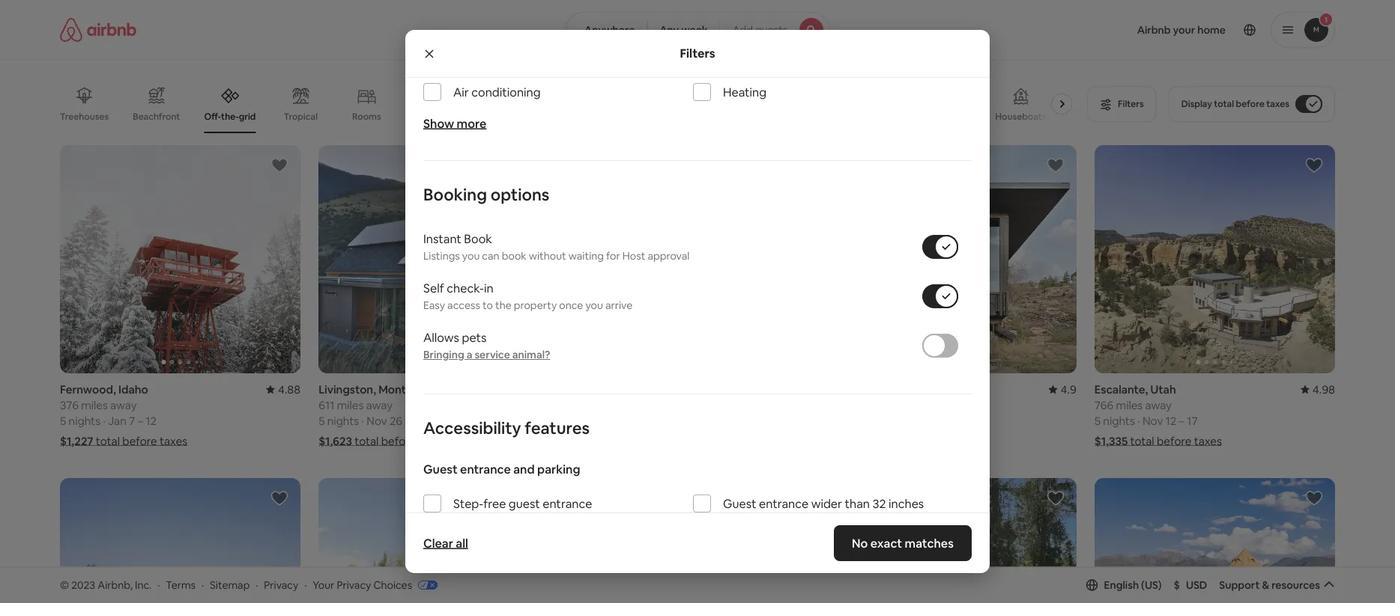 Task type: describe. For each thing, give the bounding box(es) containing it.
book
[[464, 231, 492, 247]]

penticton,
[[836, 383, 890, 397]]

parking
[[537, 462, 580, 477]]

escalante, utah 766 miles away 5 nights · nov 12 – 17 $1,335 total before taxes
[[1095, 383, 1222, 449]]

clear
[[423, 536, 453, 551]]

show for show more
[[423, 116, 454, 131]]

no exact matches link
[[834, 526, 972, 562]]

sitemap link
[[210, 579, 250, 592]]

add to wishlist: whitehall, montana image
[[1305, 490, 1323, 508]]

4.89
[[537, 383, 559, 397]]

beachfront
[[133, 111, 180, 123]]

nov for nov 26 – dec 1
[[367, 414, 387, 429]]

clear all
[[423, 536, 468, 551]]

jan
[[108, 414, 126, 429]]

add to wishlist: fernwood, idaho image
[[271, 157, 289, 175]]

livingston,
[[319, 383, 376, 397]]

houseboats
[[995, 111, 1046, 122]]

show map
[[663, 513, 714, 526]]

miles for nov 12 – 17
[[1116, 398, 1143, 413]]

escalante,
[[1095, 383, 1148, 397]]

a
[[467, 348, 472, 362]]

5 for $1,335
[[1095, 414, 1101, 429]]

service
[[475, 348, 510, 362]]

4.91 out of 5 average rating image
[[783, 383, 818, 397]]

step-
[[453, 496, 483, 512]]

without
[[529, 250, 566, 263]]

add to wishlist: columbia falls, montana image
[[788, 490, 806, 508]]

week
[[681, 23, 708, 37]]

total inside button
[[1214, 98, 1234, 110]]

approval
[[648, 250, 690, 263]]

before inside "fernwood, idaho 376 miles away 5 nights · jan 7 – 12 $1,227 total before taxes"
[[122, 434, 157, 449]]

for
[[606, 250, 620, 263]]

arrive
[[605, 299, 633, 312]]

to
[[482, 299, 493, 312]]

privacy inside your privacy choices link
[[337, 579, 371, 592]]

allows pets bringing a service animal?
[[423, 330, 550, 362]]

1 privacy from the left
[[264, 579, 298, 592]]

bringing
[[423, 348, 464, 362]]

group containing off-the-grid
[[60, 75, 1078, 133]]

accessibility features
[[423, 418, 590, 439]]

matches
[[905, 536, 954, 551]]

4.9
[[1061, 383, 1077, 397]]

show for show map
[[663, 513, 690, 526]]

4.98
[[1313, 383, 1335, 397]]

display
[[1181, 98, 1212, 110]]

add to wishlist: livingston, montana image
[[529, 157, 547, 175]]

show more
[[423, 116, 487, 131]]

total inside livingston, montana 611 miles away 5 nights · nov 26 – dec 1 $1,623 total before taxes
[[355, 434, 379, 449]]

terms link
[[166, 579, 196, 592]]

add to wishlist: penticton, canada image
[[1047, 157, 1065, 175]]

grid
[[239, 111, 256, 122]]

nights for $1,227
[[69, 414, 100, 429]]

none search field containing anywhere
[[566, 12, 830, 48]]

12 inside escalante, utah 766 miles away 5 nights · nov 12 – 17 $1,335 total before taxes
[[1166, 414, 1177, 429]]

before inside display total before taxes button
[[1236, 98, 1264, 110]]

waiting
[[569, 250, 604, 263]]

17
[[1187, 414, 1198, 429]]

$
[[1174, 579, 1180, 593]]

air
[[453, 84, 469, 100]]

any week button
[[647, 12, 721, 48]]

&
[[1262, 579, 1269, 593]]

pets
[[462, 330, 487, 345]]

4.89 out of 5 average rating image
[[525, 383, 559, 397]]

allows
[[423, 330, 459, 345]]

$ usd
[[1174, 579, 1207, 593]]

than
[[845, 496, 870, 512]]

add to wishlist: whitefish, montana image
[[1047, 490, 1065, 508]]

taxes inside livingston, montana 611 miles away 5 nights · nov 26 – dec 1 $1,623 total before taxes
[[418, 434, 446, 449]]

english (us) button
[[1086, 579, 1162, 593]]

more
[[457, 116, 487, 131]]

guests
[[755, 23, 788, 37]]

away for idaho
[[110, 398, 137, 413]]

· right terms
[[202, 579, 204, 592]]

5 for $1,227
[[60, 414, 66, 429]]

2023
[[71, 579, 95, 592]]

english (us)
[[1104, 579, 1162, 593]]

nov for nov 12 – 17
[[1143, 414, 1163, 429]]

entrance for guest entrance wider than 32 inches
[[759, 496, 809, 512]]

support
[[1219, 579, 1260, 593]]

before inside livingston, montana 611 miles away 5 nights · nov 26 – dec 1 $1,623 total before taxes
[[381, 434, 416, 449]]

4.88
[[278, 383, 301, 397]]

© 2023 airbnb, inc. ·
[[60, 579, 160, 592]]

taxes inside button
[[1266, 98, 1290, 110]]

before inside escalante, utah 766 miles away 5 nights · nov 12 – 17 $1,335 total before taxes
[[1157, 434, 1192, 449]]

add to wishlist: nevada city, california image
[[788, 157, 806, 175]]

4.91
[[795, 383, 818, 397]]

fernwood, idaho 376 miles away 5 nights · jan 7 – 12 $1,227 total before taxes
[[60, 383, 187, 449]]

no exact matches
[[852, 536, 954, 551]]

any week
[[660, 23, 708, 37]]

usd
[[1186, 579, 1207, 593]]

taxes inside "fernwood, idaho 376 miles away 5 nights · jan 7 – 12 $1,227 total before taxes"
[[160, 434, 187, 449]]

the
[[495, 299, 512, 312]]

· right the inc. on the bottom
[[157, 579, 160, 592]]

can
[[482, 250, 499, 263]]

· inside livingston, montana 611 miles away 5 nights · nov 26 – dec 1 $1,623 total before taxes
[[362, 414, 364, 429]]

guest entrance wider than 32 inches
[[723, 496, 924, 512]]

options
[[491, 184, 550, 205]]

tropical
[[284, 111, 318, 123]]

exact
[[871, 536, 902, 551]]

add
[[733, 23, 753, 37]]

entrance for guest entrance and parking
[[460, 462, 511, 477]]

away for utah
[[1145, 398, 1172, 413]]

4.98 out of 5 average rating image
[[1301, 383, 1335, 397]]

mansions
[[479, 111, 518, 123]]

nevada
[[577, 383, 617, 397]]

off-
[[204, 111, 221, 122]]

map
[[692, 513, 714, 526]]

free
[[483, 496, 506, 512]]

book
[[502, 250, 527, 263]]

anywhere button
[[566, 12, 648, 48]]

terms · sitemap · privacy ·
[[166, 579, 307, 592]]

(us)
[[1141, 579, 1162, 593]]



Task type: locate. For each thing, give the bounding box(es) containing it.
profile element
[[848, 0, 1335, 60]]

1 horizontal spatial nov
[[1143, 414, 1163, 429]]

any
[[660, 23, 679, 37]]

booking options
[[423, 184, 550, 205]]

away up jan
[[110, 398, 137, 413]]

0 horizontal spatial guest
[[423, 462, 458, 477]]

add to wishlist: escalante, utah image
[[1305, 157, 1323, 175]]

nov down utah
[[1143, 414, 1163, 429]]

all
[[456, 536, 468, 551]]

611
[[319, 398, 334, 413]]

5 down 611
[[319, 414, 325, 429]]

privacy right your
[[337, 579, 371, 592]]

1 5 from the left
[[60, 414, 66, 429]]

$912
[[577, 434, 602, 449]]

animal?
[[512, 348, 550, 362]]

montana
[[378, 383, 425, 397]]

· left your
[[304, 579, 307, 592]]

entrance down parking
[[543, 496, 592, 512]]

3 away from the left
[[1145, 398, 1172, 413]]

1 miles from the left
[[81, 398, 108, 413]]

before down 7
[[122, 434, 157, 449]]

add guests button
[[720, 12, 830, 48]]

away inside escalante, utah 766 miles away 5 nights · nov 12 – 17 $1,335 total before taxes
[[1145, 398, 1172, 413]]

1 horizontal spatial 12
[[1166, 414, 1177, 429]]

·
[[103, 414, 106, 429], [362, 414, 364, 429], [1138, 414, 1140, 429], [157, 579, 160, 592], [202, 579, 204, 592], [256, 579, 258, 592], [304, 579, 307, 592]]

miles inside livingston, montana 611 miles away 5 nights · nov 26 – dec 1 $1,623 total before taxes
[[337, 398, 364, 413]]

0 horizontal spatial –
[[137, 414, 143, 429]]

miles down livingston,
[[337, 398, 364, 413]]

dec
[[413, 414, 434, 429]]

1 horizontal spatial away
[[366, 398, 393, 413]]

12 right 7
[[146, 414, 157, 429]]

nevada city, california
[[577, 383, 697, 397]]

2 nov from the left
[[1143, 414, 1163, 429]]

· down escalante,
[[1138, 414, 1140, 429]]

guest left add to wishlist: columbia falls, montana icon
[[723, 496, 756, 512]]

· inside "fernwood, idaho 376 miles away 5 nights · jan 7 – 12 $1,227 total before taxes"
[[103, 414, 106, 429]]

– inside livingston, montana 611 miles away 5 nights · nov 26 – dec 1 $1,623 total before taxes
[[405, 414, 411, 429]]

766
[[1095, 398, 1114, 413]]

– for dec
[[405, 414, 411, 429]]

1 vertical spatial show
[[663, 513, 690, 526]]

nights up $1,227
[[69, 414, 100, 429]]

5 inside escalante, utah 766 miles away 5 nights · nov 12 – 17 $1,335 total before taxes
[[1095, 414, 1101, 429]]

1 horizontal spatial entrance
[[543, 496, 592, 512]]

add guests
[[733, 23, 788, 37]]

2 horizontal spatial –
[[1179, 414, 1185, 429]]

$1,623
[[319, 434, 352, 449]]

once
[[559, 299, 583, 312]]

total right $1,335
[[1130, 434, 1154, 449]]

access
[[447, 299, 480, 312]]

2 horizontal spatial miles
[[1116, 398, 1143, 413]]

0 horizontal spatial you
[[462, 250, 480, 263]]

filters
[[680, 46, 715, 61]]

away up 26
[[366, 398, 393, 413]]

conditioning
[[472, 84, 541, 100]]

5 nights $912
[[577, 414, 618, 449]]

wider
[[811, 496, 842, 512]]

self
[[423, 281, 444, 296]]

5 down 766
[[1095, 414, 1101, 429]]

privacy link
[[264, 579, 298, 592]]

air conditioning
[[453, 84, 541, 100]]

your
[[313, 579, 334, 592]]

1 vertical spatial guest
[[723, 496, 756, 512]]

entrance up the free
[[460, 462, 511, 477]]

– for 17
[[1179, 414, 1185, 429]]

3 – from the left
[[1179, 414, 1185, 429]]

your privacy choices link
[[313, 579, 438, 593]]

0 horizontal spatial miles
[[81, 398, 108, 413]]

cabins
[[418, 111, 447, 123]]

26
[[390, 414, 402, 429]]

2 away from the left
[[366, 398, 393, 413]]

5 inside "fernwood, idaho 376 miles away 5 nights · jan 7 – 12 $1,227 total before taxes"
[[60, 414, 66, 429]]

host
[[622, 250, 645, 263]]

1 – from the left
[[137, 414, 143, 429]]

0 horizontal spatial entrance
[[460, 462, 511, 477]]

taxes inside escalante, utah 766 miles away 5 nights · nov 12 – 17 $1,335 total before taxes
[[1194, 434, 1222, 449]]

5 for 1
[[319, 414, 325, 429]]

treehouses
[[60, 111, 109, 123]]

total right display
[[1214, 98, 1234, 110]]

1 nights from the left
[[69, 414, 100, 429]]

add to wishlist: invermere, canada image
[[529, 490, 547, 508]]

· left privacy link
[[256, 579, 258, 592]]

display total before taxes button
[[1169, 86, 1335, 122]]

nov left 26
[[367, 414, 387, 429]]

0 horizontal spatial privacy
[[264, 579, 298, 592]]

miles down escalante,
[[1116, 398, 1143, 413]]

4.88 out of 5 average rating image
[[266, 383, 301, 397]]

12
[[146, 414, 157, 429], [1166, 414, 1177, 429]]

step-free guest entrance
[[453, 496, 592, 512]]

nights inside "fernwood, idaho 376 miles away 5 nights · jan 7 – 12 $1,227 total before taxes"
[[69, 414, 100, 429]]

total right the $1,623
[[355, 434, 379, 449]]

1 nov from the left
[[367, 414, 387, 429]]

miles inside "fernwood, idaho 376 miles away 5 nights · jan 7 – 12 $1,227 total before taxes"
[[81, 398, 108, 413]]

display total before taxes
[[1181, 98, 1290, 110]]

· inside escalante, utah 766 miles away 5 nights · nov 12 – 17 $1,335 total before taxes
[[1138, 414, 1140, 429]]

nights for 1
[[327, 414, 359, 429]]

nights up the $1,623
[[327, 414, 359, 429]]

1
[[436, 414, 441, 429]]

show left the map
[[663, 513, 690, 526]]

and
[[513, 462, 535, 477]]

– for 12
[[137, 414, 143, 429]]

idaho
[[118, 383, 148, 397]]

2 nights from the left
[[586, 414, 618, 429]]

3 nights from the left
[[327, 414, 359, 429]]

– right 7
[[137, 414, 143, 429]]

nights inside escalante, utah 766 miles away 5 nights · nov 12 – 17 $1,335 total before taxes
[[1103, 414, 1135, 429]]

listings
[[423, 250, 460, 263]]

nights for $1,335
[[1103, 414, 1135, 429]]

rooms
[[352, 111, 381, 123]]

5 inside livingston, montana 611 miles away 5 nights · nov 26 – dec 1 $1,623 total before taxes
[[319, 414, 325, 429]]

off-the-grid
[[204, 111, 256, 122]]

away down utah
[[1145, 398, 1172, 413]]

5 down 376 on the bottom left
[[60, 414, 66, 429]]

$912 button
[[577, 434, 696, 449]]

0 vertical spatial guest
[[423, 462, 458, 477]]

0 horizontal spatial show
[[423, 116, 454, 131]]

3 5 from the left
[[319, 414, 325, 429]]

$1,335
[[1095, 434, 1128, 449]]

inc.
[[135, 579, 152, 592]]

· left 26
[[362, 414, 364, 429]]

4.9 out of 5 average rating image
[[1049, 383, 1077, 397]]

english
[[1104, 579, 1139, 593]]

©
[[60, 579, 69, 592]]

12 left "17"
[[1166, 414, 1177, 429]]

you inside instant book listings you can book without waiting for host approval
[[462, 250, 480, 263]]

guest up step-
[[423, 462, 458, 477]]

2 5 from the left
[[577, 414, 583, 429]]

– inside escalante, utah 766 miles away 5 nights · nov 12 – 17 $1,335 total before taxes
[[1179, 414, 1185, 429]]

show map button
[[648, 502, 747, 538]]

city,
[[620, 383, 643, 397]]

penticton, canada
[[836, 383, 933, 397]]

instant book listings you can book without waiting for host approval
[[423, 231, 690, 263]]

5 inside 5 nights $912
[[577, 414, 583, 429]]

before right display
[[1236, 98, 1264, 110]]

the-
[[221, 111, 239, 122]]

3 miles from the left
[[1116, 398, 1143, 413]]

away
[[110, 398, 137, 413], [366, 398, 393, 413], [1145, 398, 1172, 413]]

terms
[[166, 579, 196, 592]]

4 nights from the left
[[1103, 414, 1135, 429]]

total inside "fernwood, idaho 376 miles away 5 nights · jan 7 – 12 $1,227 total before taxes"
[[96, 434, 120, 449]]

privacy left your
[[264, 579, 298, 592]]

you right once
[[585, 299, 603, 312]]

you down book
[[462, 250, 480, 263]]

None search field
[[566, 12, 830, 48]]

$1,227
[[60, 434, 93, 449]]

2 miles from the left
[[337, 398, 364, 413]]

1 away from the left
[[110, 398, 137, 413]]

1 horizontal spatial privacy
[[337, 579, 371, 592]]

2 – from the left
[[405, 414, 411, 429]]

guest
[[423, 462, 458, 477], [723, 496, 756, 512]]

miles
[[81, 398, 108, 413], [337, 398, 364, 413], [1116, 398, 1143, 413]]

nights inside 5 nights $912
[[586, 414, 618, 429]]

sitemap
[[210, 579, 250, 592]]

before down 26
[[381, 434, 416, 449]]

you inside self check-in easy access to the property once you arrive
[[585, 299, 603, 312]]

guest entrance and parking
[[423, 462, 580, 477]]

total inside escalante, utah 766 miles away 5 nights · nov 12 – 17 $1,335 total before taxes
[[1130, 434, 1154, 449]]

show more button
[[423, 116, 487, 131]]

1 horizontal spatial show
[[663, 513, 690, 526]]

0 vertical spatial show
[[423, 116, 454, 131]]

2 12 from the left
[[1166, 414, 1177, 429]]

· left jan
[[103, 414, 106, 429]]

32
[[873, 496, 886, 512]]

miles for nov 26 – dec 1
[[337, 398, 364, 413]]

california
[[646, 383, 697, 397]]

livingston, montana 611 miles away 5 nights · nov 26 – dec 1 $1,623 total before taxes
[[319, 383, 446, 449]]

12 inside "fernwood, idaho 376 miles away 5 nights · jan 7 – 12 $1,227 total before taxes"
[[146, 414, 157, 429]]

nights up $912
[[586, 414, 618, 429]]

4 5 from the left
[[1095, 414, 1101, 429]]

show inside the filters dialog
[[423, 116, 454, 131]]

add to wishlist: santa rosa, california image
[[271, 490, 289, 508]]

7
[[129, 414, 135, 429]]

filters dialog
[[405, 0, 990, 604]]

miles down fernwood,
[[81, 398, 108, 413]]

0 vertical spatial you
[[462, 250, 480, 263]]

before down "17"
[[1157, 434, 1192, 449]]

guest for guest entrance wider than 32 inches
[[723, 496, 756, 512]]

5 up $912
[[577, 414, 583, 429]]

1 horizontal spatial you
[[585, 299, 603, 312]]

away inside "fernwood, idaho 376 miles away 5 nights · jan 7 – 12 $1,227 total before taxes"
[[110, 398, 137, 413]]

total
[[1214, 98, 1234, 110], [96, 434, 120, 449], [355, 434, 379, 449], [1130, 434, 1154, 449]]

1 horizontal spatial –
[[405, 414, 411, 429]]

guest for guest entrance and parking
[[423, 462, 458, 477]]

nov inside escalante, utah 766 miles away 5 nights · nov 12 – 17 $1,335 total before taxes
[[1143, 414, 1163, 429]]

miles for jan 7 – 12
[[81, 398, 108, 413]]

miles inside escalante, utah 766 miles away 5 nights · nov 12 – 17 $1,335 total before taxes
[[1116, 398, 1143, 413]]

show left more
[[423, 116, 454, 131]]

nov inside livingston, montana 611 miles away 5 nights · nov 26 – dec 1 $1,623 total before taxes
[[367, 414, 387, 429]]

show inside button
[[663, 513, 690, 526]]

1 horizontal spatial miles
[[337, 398, 364, 413]]

features
[[525, 418, 590, 439]]

2 privacy from the left
[[337, 579, 371, 592]]

– inside "fernwood, idaho 376 miles away 5 nights · jan 7 – 12 $1,227 total before taxes"
[[137, 414, 143, 429]]

1 vertical spatial you
[[585, 299, 603, 312]]

0 horizontal spatial 12
[[146, 414, 157, 429]]

group
[[60, 75, 1078, 133], [60, 145, 301, 374], [319, 145, 559, 374], [577, 145, 818, 374], [836, 145, 1077, 374], [1095, 145, 1335, 374], [60, 479, 301, 604], [319, 479, 559, 604], [577, 479, 818, 604], [836, 479, 1077, 604], [1095, 479, 1335, 604]]

1 horizontal spatial guest
[[723, 496, 756, 512]]

2 horizontal spatial entrance
[[759, 496, 809, 512]]

support & resources
[[1219, 579, 1320, 593]]

2 horizontal spatial away
[[1145, 398, 1172, 413]]

0 horizontal spatial away
[[110, 398, 137, 413]]

0 horizontal spatial nov
[[367, 414, 387, 429]]

utah
[[1151, 383, 1176, 397]]

nights inside livingston, montana 611 miles away 5 nights · nov 26 – dec 1 $1,623 total before taxes
[[327, 414, 359, 429]]

nights up $1,335
[[1103, 414, 1135, 429]]

total down jan
[[96, 434, 120, 449]]

entrance
[[460, 462, 511, 477], [543, 496, 592, 512], [759, 496, 809, 512]]

entrance left wider
[[759, 496, 809, 512]]

away inside livingston, montana 611 miles away 5 nights · nov 26 – dec 1 $1,623 total before taxes
[[366, 398, 393, 413]]

nov
[[367, 414, 387, 429], [1143, 414, 1163, 429]]

1 12 from the left
[[146, 414, 157, 429]]

fernwood,
[[60, 383, 116, 397]]

– left "17"
[[1179, 414, 1185, 429]]

away for montana
[[366, 398, 393, 413]]

– right 26
[[405, 414, 411, 429]]



Task type: vqa. For each thing, say whether or not it's contained in the screenshot.
4.75
no



